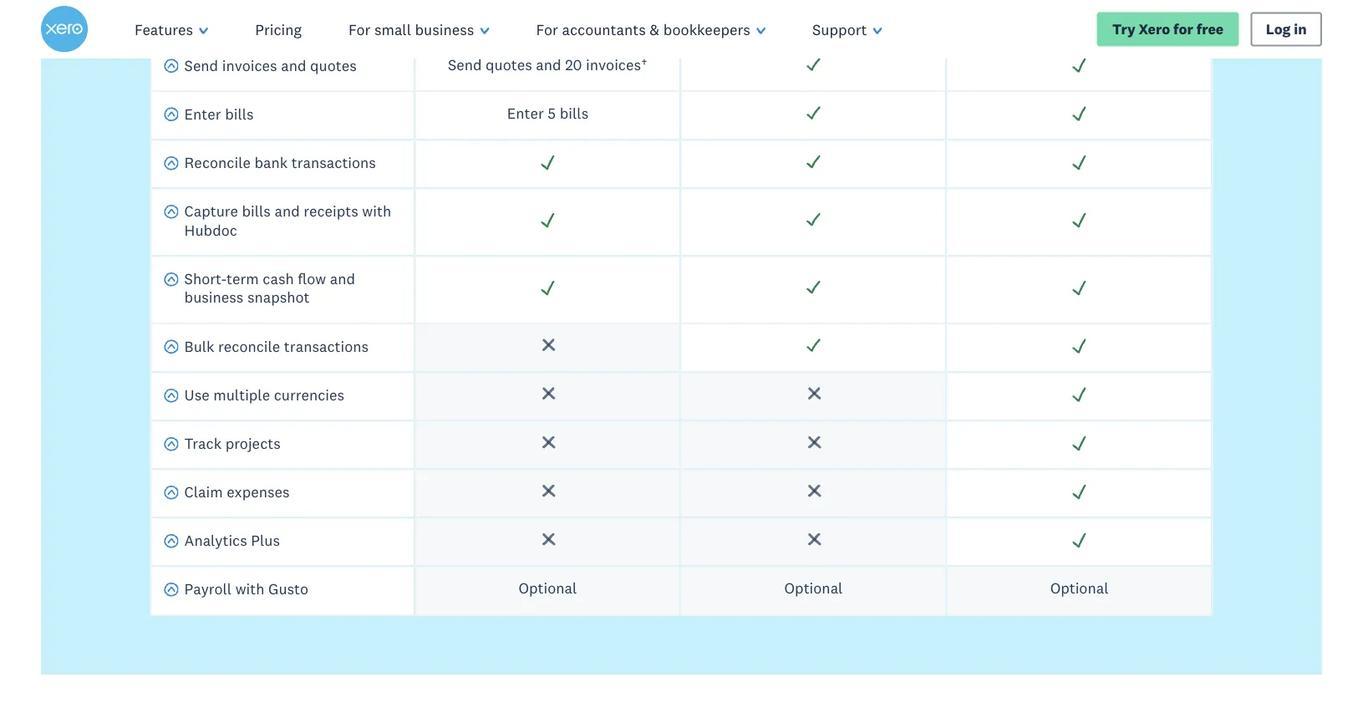 Task type: describe. For each thing, give the bounding box(es) containing it.
2 buy from the left
[[1053, 4, 1078, 22]]

xero homepage image
[[41, 6, 88, 53]]

bulk
[[184, 336, 215, 356]]

reconcile bank transactions button
[[163, 152, 376, 176]]

claim expenses
[[184, 482, 290, 501]]

claim expenses button
[[163, 482, 290, 506]]

transactions for bulk reconcile transactions
[[284, 336, 369, 356]]

1 buy now link from the left
[[428, 0, 669, 30]]

log in link
[[1251, 12, 1323, 47]]

send quotes and 20 invoices†
[[448, 55, 648, 74]]

reconcile
[[218, 336, 280, 356]]

projects
[[225, 434, 281, 453]]

support
[[813, 20, 868, 39]]

for accountants & bookkeepers
[[536, 20, 751, 39]]

flow
[[298, 269, 326, 288]]

analytics
[[184, 531, 247, 550]]

for small business
[[349, 20, 474, 39]]

for for for small business
[[349, 20, 371, 39]]

bulk reconcile transactions button
[[163, 336, 369, 360]]

bulk reconcile transactions
[[184, 336, 369, 356]]

log in
[[1267, 20, 1308, 38]]

expenses
[[227, 482, 290, 501]]

bank
[[255, 153, 288, 172]]

use
[[184, 385, 210, 404]]

short-
[[184, 269, 227, 288]]

and for quotes
[[281, 55, 306, 75]]

transactions for reconcile bank transactions
[[292, 153, 376, 172]]

1 horizontal spatial quotes
[[486, 55, 532, 74]]

invoices
[[222, 55, 277, 75]]

for for for accountants & bookkeepers
[[536, 20, 558, 39]]

support button
[[789, 0, 906, 59]]

free
[[1197, 20, 1224, 38]]

1 buy now from the left
[[521, 4, 575, 22]]

features
[[135, 20, 193, 39]]

and inside short-term cash flow and business snapshot
[[330, 269, 355, 288]]

business inside dropdown button
[[415, 20, 474, 39]]

capture bills and receipts with hubdoc button
[[163, 201, 403, 244]]

in
[[1295, 20, 1308, 38]]

enter 5 bills
[[507, 103, 589, 123]]

claim
[[184, 482, 223, 501]]

20
[[565, 55, 582, 74]]

short-term cash flow and business snapshot
[[184, 269, 355, 307]]

analytics plus
[[184, 531, 280, 550]]

enter for enter bills
[[184, 104, 221, 123]]

pricing link
[[232, 0, 325, 59]]

track projects button
[[163, 433, 281, 457]]

0 horizontal spatial with
[[236, 579, 265, 599]]

excluded image for claim expenses
[[539, 483, 557, 500]]

reconcile bank transactions
[[184, 153, 376, 172]]

gusto
[[268, 579, 309, 599]]

hubdoc
[[184, 220, 237, 239]]

5
[[548, 103, 556, 123]]

enter bills button
[[163, 104, 254, 127]]

xero
[[1139, 20, 1171, 38]]

snapshot
[[247, 288, 310, 307]]

payroll with gusto button
[[163, 579, 309, 603]]

payroll
[[184, 579, 232, 599]]



Task type: locate. For each thing, give the bounding box(es) containing it.
1 horizontal spatial for
[[536, 20, 558, 39]]

log
[[1267, 20, 1291, 38]]

business inside short-term cash flow and business snapshot
[[184, 288, 244, 307]]

excluded image
[[539, 337, 557, 355], [539, 386, 557, 403], [805, 386, 823, 403], [805, 434, 823, 452], [805, 483, 823, 500], [539, 531, 557, 549], [805, 531, 823, 549]]

0 horizontal spatial business
[[184, 288, 244, 307]]

0 horizontal spatial for
[[349, 20, 371, 39]]

1 vertical spatial excluded image
[[539, 483, 557, 500]]

0 horizontal spatial send
[[184, 55, 218, 75]]

quotes inside button
[[310, 55, 357, 75]]

1 horizontal spatial buy
[[1053, 4, 1078, 22]]

1 horizontal spatial now
[[1080, 4, 1107, 22]]

buy now left try
[[1053, 4, 1107, 22]]

with inside capture bills and receipts with hubdoc
[[362, 201, 391, 220]]

and for 20
[[536, 55, 562, 74]]

with right the receipts
[[362, 201, 391, 220]]

business right small
[[415, 20, 474, 39]]

small
[[375, 20, 411, 39]]

plus
[[251, 531, 280, 550]]

1 vertical spatial business
[[184, 288, 244, 307]]

excluded image
[[539, 434, 557, 452], [539, 483, 557, 500]]

transactions up the currencies
[[284, 336, 369, 356]]

track projects
[[184, 434, 281, 453]]

accountants
[[562, 20, 646, 39]]

1 horizontal spatial business
[[415, 20, 474, 39]]

bills inside capture bills and receipts with hubdoc
[[242, 201, 271, 220]]

buy now link
[[428, 0, 669, 30], [960, 0, 1200, 30]]

1 horizontal spatial buy now
[[1053, 4, 1107, 22]]

for up 'send quotes and 20 invoices†'
[[536, 20, 558, 39]]

reconcile
[[184, 153, 251, 172]]

1 horizontal spatial buy now link
[[960, 0, 1200, 30]]

now up '20'
[[548, 4, 575, 22]]

buy now
[[521, 4, 575, 22], [1053, 4, 1107, 22]]

2 excluded image from the top
[[539, 483, 557, 500]]

for inside dropdown button
[[349, 20, 371, 39]]

enter for enter 5 bills
[[507, 103, 544, 123]]

business
[[415, 20, 474, 39], [184, 288, 244, 307]]

receipts
[[304, 201, 359, 220]]

1 horizontal spatial optional
[[785, 579, 843, 598]]

analytics plus button
[[163, 531, 280, 554]]

enter left '5'
[[507, 103, 544, 123]]

and down pricing
[[281, 55, 306, 75]]

send invoices and quotes
[[184, 55, 357, 75]]

1 vertical spatial with
[[236, 579, 265, 599]]

3 optional from the left
[[1051, 579, 1109, 598]]

bills for enter bills
[[225, 104, 254, 123]]

buy up 'send quotes and 20 invoices†'
[[521, 4, 546, 22]]

1 horizontal spatial send
[[448, 55, 482, 74]]

send
[[448, 55, 482, 74], [184, 55, 218, 75]]

0 vertical spatial business
[[415, 20, 474, 39]]

1 buy from the left
[[521, 4, 546, 22]]

1 horizontal spatial enter
[[507, 103, 544, 123]]

0 horizontal spatial quotes
[[310, 55, 357, 75]]

optional
[[519, 579, 577, 598], [785, 579, 843, 598], [1051, 579, 1109, 598]]

invoices†
[[586, 55, 648, 74]]

pricing
[[255, 20, 302, 39]]

0 horizontal spatial now
[[548, 4, 575, 22]]

for
[[349, 20, 371, 39], [536, 20, 558, 39]]

now
[[548, 4, 575, 22], [1080, 4, 1107, 22]]

currencies
[[274, 385, 345, 404]]

send down for small business
[[448, 55, 482, 74]]

1 excluded image from the top
[[539, 434, 557, 452]]

excluded image for track projects
[[539, 434, 557, 452]]

capture bills and receipts with hubdoc
[[184, 201, 391, 239]]

2 now from the left
[[1080, 4, 1107, 22]]

capture
[[184, 201, 238, 220]]

buy left try
[[1053, 4, 1078, 22]]

bills for capture bills and receipts with hubdoc
[[242, 201, 271, 220]]

transactions up the receipts
[[292, 153, 376, 172]]

with
[[362, 201, 391, 220], [236, 579, 265, 599]]

and
[[536, 55, 562, 74], [281, 55, 306, 75], [275, 201, 300, 220], [330, 269, 355, 288]]

1 vertical spatial transactions
[[284, 336, 369, 356]]

send left invoices
[[184, 55, 218, 75]]

included image
[[1071, 105, 1089, 122], [539, 153, 557, 171], [539, 211, 557, 229], [805, 211, 823, 229], [1071, 211, 1089, 229], [1071, 337, 1089, 355], [1071, 434, 1089, 452], [1071, 531, 1089, 549]]

bills right capture
[[242, 201, 271, 220]]

quotes
[[486, 55, 532, 74], [310, 55, 357, 75]]

and left the receipts
[[275, 201, 300, 220]]

try xero for free link
[[1098, 12, 1240, 47]]

and left '20'
[[536, 55, 562, 74]]

0 horizontal spatial buy
[[521, 4, 546, 22]]

bills
[[560, 103, 589, 123], [225, 104, 254, 123], [242, 201, 271, 220]]

bills down invoices
[[225, 104, 254, 123]]

for accountants & bookkeepers button
[[513, 0, 789, 59]]

use multiple currencies
[[184, 385, 345, 404]]

send invoices and quotes button
[[163, 55, 357, 79]]

2 optional from the left
[[785, 579, 843, 598]]

try
[[1113, 20, 1136, 38]]

enter up the reconcile
[[184, 104, 221, 123]]

now left try
[[1080, 4, 1107, 22]]

enter inside button
[[184, 104, 221, 123]]

bills right '5'
[[560, 103, 589, 123]]

transactions
[[292, 153, 376, 172], [284, 336, 369, 356]]

with left gusto at the bottom of page
[[236, 579, 265, 599]]

and for receipts
[[275, 201, 300, 220]]

enter bills
[[184, 104, 254, 123]]

buy
[[521, 4, 546, 22], [1053, 4, 1078, 22]]

for left small
[[349, 20, 371, 39]]

business up bulk
[[184, 288, 244, 307]]

0 horizontal spatial buy now link
[[428, 0, 669, 30]]

features button
[[111, 0, 232, 59]]

1 now from the left
[[548, 4, 575, 22]]

send for send quotes and 20 invoices†
[[448, 55, 482, 74]]

bookkeepers
[[664, 20, 751, 39]]

0 vertical spatial with
[[362, 201, 391, 220]]

payroll with gusto
[[184, 579, 309, 599]]

term
[[227, 269, 259, 288]]

1 horizontal spatial with
[[362, 201, 391, 220]]

2 for from the left
[[536, 20, 558, 39]]

0 horizontal spatial enter
[[184, 104, 221, 123]]

included image
[[805, 56, 823, 74], [1071, 56, 1089, 74], [805, 105, 823, 122], [805, 153, 823, 171], [1071, 153, 1089, 171], [539, 279, 557, 297], [805, 279, 823, 297], [1071, 279, 1089, 297], [805, 337, 823, 355], [1071, 386, 1089, 403], [1071, 483, 1089, 500]]

enter
[[507, 103, 544, 123], [184, 104, 221, 123]]

and inside capture bills and receipts with hubdoc
[[275, 201, 300, 220]]

0 vertical spatial transactions
[[292, 153, 376, 172]]

try xero for free
[[1113, 20, 1224, 38]]

send for send invoices and quotes
[[184, 55, 218, 75]]

1 optional from the left
[[519, 579, 577, 598]]

send inside button
[[184, 55, 218, 75]]

buy now up 'send quotes and 20 invoices†'
[[521, 4, 575, 22]]

0 horizontal spatial optional
[[519, 579, 577, 598]]

and right flow
[[330, 269, 355, 288]]

2 horizontal spatial optional
[[1051, 579, 1109, 598]]

2 buy now link from the left
[[960, 0, 1200, 30]]

0 horizontal spatial buy now
[[521, 4, 575, 22]]

0 vertical spatial excluded image
[[539, 434, 557, 452]]

track
[[184, 434, 222, 453]]

for small business button
[[325, 0, 513, 59]]

short-term cash flow and business snapshot button
[[163, 269, 403, 311]]

cash
[[263, 269, 294, 288]]

multiple
[[213, 385, 270, 404]]

1 for from the left
[[349, 20, 371, 39]]

&
[[650, 20, 660, 39]]

for
[[1174, 20, 1194, 38]]

for inside dropdown button
[[536, 20, 558, 39]]

2 buy now from the left
[[1053, 4, 1107, 22]]

use multiple currencies button
[[163, 385, 345, 408]]



Task type: vqa. For each thing, say whether or not it's contained in the screenshot.
leftmost Practice
no



